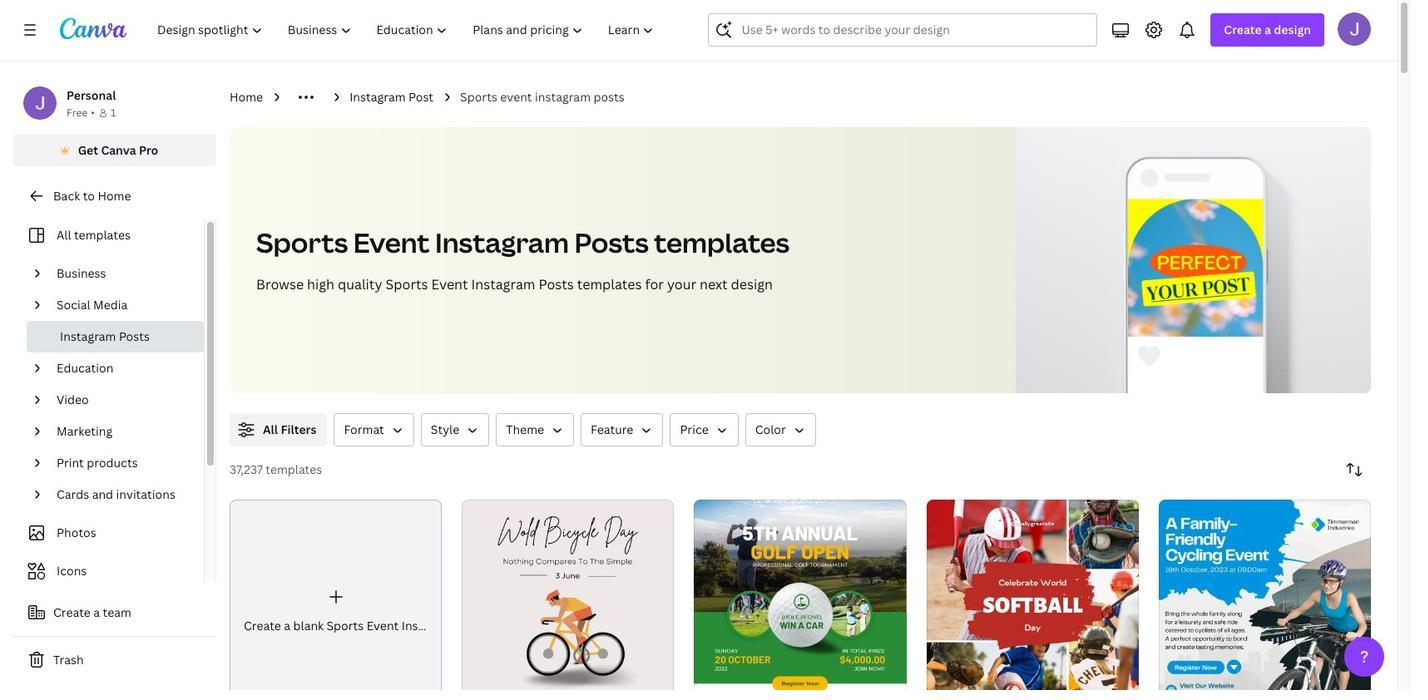 Task type: describe. For each thing, give the bounding box(es) containing it.
your
[[667, 276, 697, 294]]

personal
[[67, 87, 116, 103]]

media
[[93, 297, 128, 313]]

design inside dropdown button
[[1275, 22, 1312, 37]]

instagram post link
[[350, 88, 434, 107]]

white yellow & orange simple world bicycle day instagram post image
[[462, 500, 675, 691]]

create a blank sports event instagram post
[[244, 618, 486, 634]]

photos
[[57, 525, 96, 541]]

for
[[645, 276, 664, 294]]

sports up high
[[256, 225, 348, 261]]

sports left event
[[460, 89, 498, 105]]

instagram posts
[[60, 329, 150, 345]]

post inside the create a blank sports event instagram post element
[[461, 618, 486, 634]]

theme button
[[496, 414, 574, 447]]

and
[[92, 487, 113, 503]]

templates down back to home
[[74, 227, 131, 243]]

trash
[[53, 653, 84, 668]]

browse
[[256, 276, 304, 294]]

quality
[[338, 276, 382, 294]]

37,237
[[230, 462, 263, 478]]

blue and white creative cycling event instagram post image
[[1159, 500, 1372, 691]]

cards
[[57, 487, 89, 503]]

create a blank sports event instagram post link
[[230, 500, 486, 691]]

products
[[87, 455, 138, 471]]

social media link
[[50, 290, 194, 321]]

icons link
[[23, 556, 194, 588]]

sports right blank
[[327, 618, 364, 634]]

red white modern celebrate world softball day instagram post image
[[927, 500, 1139, 691]]

feature
[[591, 422, 634, 438]]

style
[[431, 422, 460, 438]]

social
[[57, 297, 90, 313]]

price
[[680, 422, 709, 438]]

all for all filters
[[263, 422, 278, 438]]

marketing
[[57, 424, 112, 439]]

Sort by button
[[1338, 454, 1372, 487]]

event
[[500, 89, 532, 105]]

marketing link
[[50, 416, 194, 448]]

create for create a blank sports event instagram post
[[244, 618, 281, 634]]

theme
[[506, 422, 544, 438]]

back to home
[[53, 188, 131, 204]]

high
[[307, 276, 335, 294]]

print products link
[[50, 448, 194, 479]]

0 horizontal spatial posts
[[119, 329, 150, 345]]

create a design button
[[1211, 13, 1325, 47]]

blank
[[293, 618, 324, 634]]

event for quality
[[432, 276, 468, 294]]

feature button
[[581, 414, 664, 447]]

home link
[[230, 88, 263, 107]]

price button
[[670, 414, 739, 447]]

next
[[700, 276, 728, 294]]

•
[[91, 106, 95, 120]]

style button
[[421, 414, 490, 447]]

top level navigation element
[[146, 13, 669, 47]]

all for all templates
[[57, 227, 71, 243]]

event for blank
[[367, 618, 399, 634]]

a for design
[[1265, 22, 1272, 37]]

format
[[344, 422, 384, 438]]

icons
[[57, 564, 87, 579]]

business link
[[50, 258, 194, 290]]

create a team button
[[13, 597, 216, 630]]

1 vertical spatial posts
[[539, 276, 574, 294]]

get canva pro
[[78, 142, 158, 158]]

sports event instagram posts
[[460, 89, 625, 105]]

get
[[78, 142, 98, 158]]

create a blank sports event instagram post element
[[230, 500, 486, 691]]



Task type: locate. For each thing, give the bounding box(es) containing it.
0 horizontal spatial a
[[93, 605, 100, 621]]

all templates
[[57, 227, 131, 243]]

all left filters
[[263, 422, 278, 438]]

0 vertical spatial design
[[1275, 22, 1312, 37]]

1 vertical spatial home
[[98, 188, 131, 204]]

design left "jacob simon" image
[[1275, 22, 1312, 37]]

Search search field
[[742, 14, 1087, 46]]

1 horizontal spatial all
[[263, 422, 278, 438]]

0 horizontal spatial create
[[53, 605, 91, 621]]

back to home link
[[13, 180, 216, 213]]

jacob simon image
[[1338, 12, 1372, 46]]

0 horizontal spatial all
[[57, 227, 71, 243]]

a inside create a team button
[[93, 605, 100, 621]]

free
[[67, 106, 88, 120]]

posts down sports event instagram posts templates
[[539, 276, 574, 294]]

business
[[57, 266, 106, 281]]

37,237 templates
[[230, 462, 322, 478]]

pro
[[139, 142, 158, 158]]

1 horizontal spatial home
[[230, 89, 263, 105]]

instagram post
[[350, 89, 434, 105]]

cards and invitations
[[57, 487, 176, 503]]

home
[[230, 89, 263, 105], [98, 188, 131, 204]]

1 vertical spatial design
[[731, 276, 773, 294]]

canva
[[101, 142, 136, 158]]

templates down 'all filters' on the left bottom
[[266, 462, 322, 478]]

all templates link
[[23, 220, 194, 251]]

free •
[[67, 106, 95, 120]]

design
[[1275, 22, 1312, 37], [731, 276, 773, 294]]

get canva pro button
[[13, 135, 216, 166]]

create inside the create a blank sports event instagram post element
[[244, 618, 281, 634]]

all inside button
[[263, 422, 278, 438]]

design right next
[[731, 276, 773, 294]]

photos link
[[23, 518, 194, 549]]

1 horizontal spatial create
[[244, 618, 281, 634]]

create inside create a design dropdown button
[[1225, 22, 1262, 37]]

posts down social media link
[[119, 329, 150, 345]]

invitations
[[116, 487, 176, 503]]

color
[[756, 422, 786, 438]]

2 vertical spatial posts
[[119, 329, 150, 345]]

0 vertical spatial event
[[354, 225, 430, 261]]

video link
[[50, 385, 194, 416]]

templates up next
[[655, 225, 790, 261]]

2 horizontal spatial a
[[1265, 22, 1272, 37]]

sports event instagram posts templates
[[256, 225, 790, 261]]

a inside create a design dropdown button
[[1265, 22, 1272, 37]]

instagram inside "link"
[[350, 89, 406, 105]]

social media
[[57, 297, 128, 313]]

create for create a team
[[53, 605, 91, 621]]

event
[[354, 225, 430, 261], [432, 276, 468, 294], [367, 618, 399, 634]]

format button
[[334, 414, 414, 447]]

print products
[[57, 455, 138, 471]]

sports right quality
[[386, 276, 428, 294]]

2 horizontal spatial create
[[1225, 22, 1262, 37]]

all down back
[[57, 227, 71, 243]]

education
[[57, 360, 113, 376]]

create inside create a team button
[[53, 605, 91, 621]]

all filters button
[[230, 414, 327, 447]]

sports event instagram posts templates image
[[1017, 127, 1372, 394], [1129, 199, 1264, 337]]

post inside instagram post "link"
[[409, 89, 434, 105]]

1 vertical spatial post
[[461, 618, 486, 634]]

templates left for
[[577, 276, 642, 294]]

0 vertical spatial all
[[57, 227, 71, 243]]

1 vertical spatial event
[[432, 276, 468, 294]]

instagram
[[350, 89, 406, 105], [435, 225, 569, 261], [471, 276, 536, 294], [60, 329, 116, 345], [402, 618, 458, 634]]

2 horizontal spatial posts
[[575, 225, 649, 261]]

templates
[[655, 225, 790, 261], [74, 227, 131, 243], [577, 276, 642, 294], [266, 462, 322, 478]]

1 horizontal spatial posts
[[539, 276, 574, 294]]

1 horizontal spatial design
[[1275, 22, 1312, 37]]

posts
[[594, 89, 625, 105]]

0 vertical spatial home
[[230, 89, 263, 105]]

instagram
[[535, 89, 591, 105]]

print
[[57, 455, 84, 471]]

create
[[1225, 22, 1262, 37], [53, 605, 91, 621], [244, 618, 281, 634]]

post
[[409, 89, 434, 105], [461, 618, 486, 634]]

0 horizontal spatial design
[[731, 276, 773, 294]]

None search field
[[709, 13, 1098, 47]]

create a team
[[53, 605, 131, 621]]

1 vertical spatial all
[[263, 422, 278, 438]]

1
[[111, 106, 116, 120]]

all filters
[[263, 422, 317, 438]]

golf club annual tournament instagram post image
[[695, 500, 907, 691]]

all
[[57, 227, 71, 243], [263, 422, 278, 438]]

0 vertical spatial posts
[[575, 225, 649, 261]]

1 horizontal spatial post
[[461, 618, 486, 634]]

trash link
[[13, 644, 216, 678]]

color button
[[746, 414, 816, 447]]

education link
[[50, 353, 194, 385]]

back
[[53, 188, 80, 204]]

1 horizontal spatial a
[[284, 618, 291, 634]]

create for create a design
[[1225, 22, 1262, 37]]

0 vertical spatial post
[[409, 89, 434, 105]]

filters
[[281, 422, 317, 438]]

posts
[[575, 225, 649, 261], [539, 276, 574, 294], [119, 329, 150, 345]]

0 horizontal spatial post
[[409, 89, 434, 105]]

posts up for
[[575, 225, 649, 261]]

a inside the create a blank sports event instagram post element
[[284, 618, 291, 634]]

to
[[83, 188, 95, 204]]

cards and invitations link
[[50, 479, 194, 511]]

a
[[1265, 22, 1272, 37], [93, 605, 100, 621], [284, 618, 291, 634]]

browse high quality sports event instagram posts templates for your next design
[[256, 276, 773, 294]]

a for team
[[93, 605, 100, 621]]

team
[[103, 605, 131, 621]]

2 vertical spatial event
[[367, 618, 399, 634]]

sports
[[460, 89, 498, 105], [256, 225, 348, 261], [386, 276, 428, 294], [327, 618, 364, 634]]

a for blank
[[284, 618, 291, 634]]

0 horizontal spatial home
[[98, 188, 131, 204]]

video
[[57, 392, 89, 408]]

create a design
[[1225, 22, 1312, 37]]



Task type: vqa. For each thing, say whether or not it's contained in the screenshot.
the event
yes



